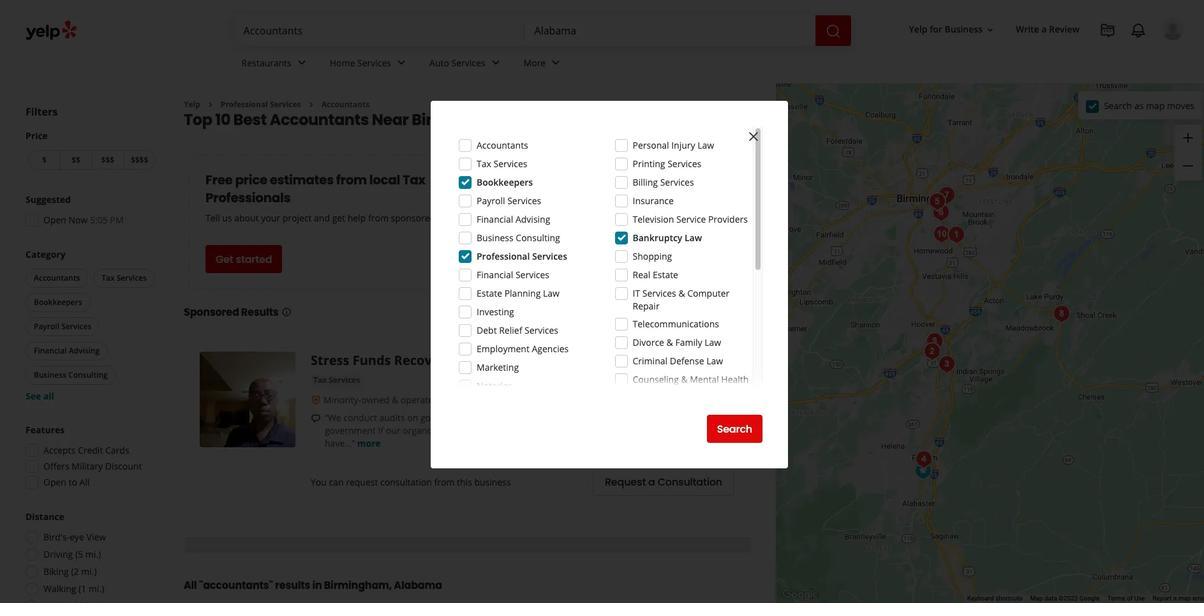 Task type: vqa. For each thing, say whether or not it's contained in the screenshot.
RESTAURANTS
yes



Task type: locate. For each thing, give the bounding box(es) containing it.
search right the at the bottom of page
[[717, 422, 753, 436]]

1 24 chevron down v2 image from the left
[[294, 55, 309, 70]]

price group
[[26, 130, 158, 172]]

projects image
[[1101, 23, 1116, 38]]

sas tax & accounting image
[[912, 447, 937, 472]]

1 horizontal spatial stress
[[459, 425, 485, 437]]

that down by
[[666, 425, 682, 437]]

1 vertical spatial that
[[666, 425, 682, 437]]

on
[[407, 412, 418, 424]]

billing
[[633, 176, 658, 188]]

estate down shopping
[[653, 269, 679, 281]]

open down suggested
[[43, 214, 66, 226]]

1 vertical spatial tax services
[[102, 273, 147, 283]]

free price estimates from local tax professionals image
[[635, 186, 699, 250]]

a right request
[[649, 475, 655, 490]]

professional up financial services
[[477, 250, 530, 262]]

0 vertical spatial payroll services
[[477, 195, 541, 207]]

None search field
[[233, 15, 854, 46]]

0 horizontal spatial professional
[[221, 99, 268, 110]]

1 horizontal spatial search
[[1104, 99, 1133, 111]]

2 horizontal spatial a
[[1174, 595, 1177, 602]]

criminal defense law
[[633, 355, 723, 367]]

1 vertical spatial to
[[69, 476, 77, 488]]

yelp left the 10
[[184, 99, 200, 110]]

professional inside search "dialog"
[[477, 250, 530, 262]]

2 24 chevron down v2 image from the left
[[548, 55, 564, 70]]

business inside search "dialog"
[[477, 232, 514, 244]]

professionals
[[206, 189, 291, 207]]

5:05
[[90, 214, 108, 226]]

0 vertical spatial mi.)
[[85, 548, 101, 560]]

financial up financial services
[[477, 213, 513, 225]]

advising inside button
[[69, 345, 100, 356]]

a for request
[[649, 475, 655, 490]]

defense
[[670, 355, 704, 367]]

sponsored
[[184, 305, 239, 320]]

government up organization,
[[421, 412, 472, 424]]

all "accountants" results in birmingham, alabama
[[184, 579, 442, 593]]

yelp for yelp link
[[184, 99, 200, 110]]

1 vertical spatial business consulting
[[34, 370, 108, 380]]

recovery
[[394, 352, 453, 369]]

search as map moves
[[1104, 99, 1195, 111]]

1 horizontal spatial advising
[[516, 213, 551, 225]]

1 vertical spatial professional
[[477, 250, 530, 262]]

0 horizontal spatial a
[[649, 475, 655, 490]]

estimates
[[270, 171, 334, 189]]

1 horizontal spatial business
[[477, 232, 514, 244]]

that
[[585, 412, 602, 424], [666, 425, 682, 437]]

financial advising down 'payroll services' button
[[34, 345, 100, 356]]

yelp for business button
[[904, 18, 1001, 41]]

2 vertical spatial mi.)
[[89, 583, 104, 595]]

"we conduct audits on government agencies to locate families that are owed money by the government if our organization, stress funds recovery, contacted you we believe that we have…"
[[325, 412, 702, 450]]

0 horizontal spatial consulting
[[68, 370, 108, 380]]

tax inside free price estimates from local tax professionals tell us about your project and get help from sponsored businesses.
[[403, 171, 426, 189]]

consulting inside button
[[68, 370, 108, 380]]

2 24 chevron down v2 image from the left
[[394, 55, 409, 70]]

0 vertical spatial birmingham,
[[412, 109, 513, 130]]

business left 16 chevron down v2 icon on the right of the page
[[945, 23, 983, 35]]

0 vertical spatial to
[[512, 412, 521, 424]]

0 vertical spatial business consulting
[[477, 232, 560, 244]]

personal injury law
[[633, 139, 714, 151]]

1 horizontal spatial alabama
[[516, 109, 588, 130]]

advising up business consulting button
[[69, 345, 100, 356]]

financial up the estate planning law
[[477, 269, 513, 281]]

1 horizontal spatial payroll
[[477, 195, 505, 207]]

tax services
[[477, 158, 528, 170], [102, 273, 147, 283]]

from left local
[[336, 171, 367, 189]]

repair
[[633, 300, 660, 312]]

counseling
[[633, 373, 679, 386]]

1 vertical spatial mi.)
[[81, 566, 97, 578]]

funds inside stress funds recovery tax services
[[353, 352, 391, 369]]

search for search as map moves
[[1104, 99, 1133, 111]]

1 vertical spatial business
[[477, 232, 514, 244]]

0 horizontal spatial payroll services
[[34, 321, 91, 332]]

$$
[[72, 154, 80, 165]]

0 horizontal spatial 24 chevron down v2 image
[[294, 55, 309, 70]]

minority-owned & operated
[[324, 394, 439, 406]]

services inside it services & computer repair
[[643, 287, 677, 299]]

1 vertical spatial map
[[1179, 595, 1191, 602]]

government down 'conduct'
[[325, 425, 376, 437]]

yelp for yelp for business
[[909, 23, 928, 35]]

$$ button
[[60, 150, 92, 170]]

bookkeepers inside button
[[34, 297, 82, 308]]

that left are
[[585, 412, 602, 424]]

1 horizontal spatial yelp
[[909, 23, 928, 35]]

birmingham, right "in" on the bottom of page
[[324, 579, 392, 593]]

24 chevron down v2 image right more
[[548, 55, 564, 70]]

business down businesses.
[[477, 232, 514, 244]]

financial down 'payroll services' button
[[34, 345, 67, 356]]

stress inside stress funds recovery tax services
[[311, 352, 349, 369]]

this
[[457, 476, 472, 489]]

0 vertical spatial financial advising
[[477, 213, 551, 225]]

"accountants"
[[199, 579, 273, 593]]

& up 3590-
[[667, 336, 673, 349]]

write a review link
[[1011, 18, 1085, 41]]

stress up tax services link
[[311, 352, 349, 369]]

tax services button down pm
[[93, 269, 155, 288]]

services inside stress funds recovery tax services
[[329, 375, 360, 386]]

(5
[[75, 548, 83, 560]]

1 24 chevron down v2 image from the left
[[488, 55, 503, 70]]

0 vertical spatial all
[[80, 476, 90, 488]]

1 vertical spatial a
[[649, 475, 655, 490]]

0 vertical spatial stress
[[311, 352, 349, 369]]

24 chevron down v2 image inside auto services link
[[488, 55, 503, 70]]

0 horizontal spatial advising
[[69, 345, 100, 356]]

open
[[43, 214, 66, 226], [43, 476, 66, 488]]

1 vertical spatial funds
[[487, 425, 512, 437]]

2 open from the top
[[43, 476, 66, 488]]

map left error in the right bottom of the page
[[1179, 595, 1191, 602]]

bookkeepers up businesses.
[[477, 176, 533, 188]]

employment agencies
[[477, 343, 569, 355]]

recovery,
[[515, 425, 555, 437]]

business up all
[[34, 370, 66, 380]]

tax up businesses.
[[477, 158, 491, 170]]

16 chevron down v2 image
[[986, 25, 996, 35]]

map for moves
[[1146, 99, 1165, 111]]

search left as
[[1104, 99, 1133, 111]]

television service providers
[[633, 213, 748, 225]]

now
[[69, 214, 88, 226]]

0 vertical spatial professional
[[221, 99, 268, 110]]

2 16 chevron right v2 image from the left
[[306, 99, 316, 110]]

payroll inside button
[[34, 321, 59, 332]]

0 vertical spatial payroll
[[477, 195, 505, 207]]

1 horizontal spatial financial advising
[[477, 213, 551, 225]]

1 vertical spatial financial advising
[[34, 345, 100, 356]]

0 horizontal spatial from
[[336, 171, 367, 189]]

zoom in image
[[1181, 130, 1196, 145]]

1 vertical spatial advising
[[69, 345, 100, 356]]

bookkeepers inside search "dialog"
[[477, 176, 533, 188]]

option group
[[22, 511, 158, 603]]

open down offers
[[43, 476, 66, 488]]

tax right local
[[403, 171, 426, 189]]

project
[[283, 212, 312, 224]]

credit
[[78, 444, 103, 456]]

tax up "16 minority owned v2" icon
[[313, 375, 327, 386]]

1 vertical spatial tax services button
[[311, 374, 363, 387]]

see
[[26, 390, 41, 402]]

consulting up financial services
[[516, 232, 560, 244]]

& up audits
[[392, 394, 398, 406]]

1 vertical spatial birmingham,
[[324, 579, 392, 593]]

0 vertical spatial tax services
[[477, 158, 528, 170]]

pkwy
[[716, 352, 735, 363]]

a right write
[[1042, 23, 1047, 35]]

0 horizontal spatial funds
[[353, 352, 391, 369]]

24 chevron down v2 image inside more link
[[548, 55, 564, 70]]

0 horizontal spatial yelp
[[184, 99, 200, 110]]

funds down agencies
[[487, 425, 512, 437]]

$
[[42, 154, 46, 165]]

google image
[[779, 587, 822, 603]]

nationwide virtual accounting & tax image
[[920, 339, 945, 364]]

of
[[1127, 595, 1133, 602]]

bookkeepers down 'accountants' button
[[34, 297, 82, 308]]

$$$
[[101, 154, 114, 165]]

business consulting down financial advising button
[[34, 370, 108, 380]]

2 horizontal spatial from
[[434, 476, 455, 489]]

keyboard shortcuts
[[968, 595, 1023, 602]]

& down "defense" on the bottom right of the page
[[681, 373, 688, 386]]

16 chevron right v2 image left accountants link
[[306, 99, 316, 110]]

payroll services up businesses.
[[477, 195, 541, 207]]

business consulting inside search "dialog"
[[477, 232, 560, 244]]

health
[[722, 373, 749, 386]]

0 vertical spatial financial
[[477, 213, 513, 225]]

eye
[[70, 531, 84, 543]]

0 vertical spatial yelp
[[909, 23, 928, 35]]

0 horizontal spatial business consulting
[[34, 370, 108, 380]]

1 16 chevron right v2 image from the left
[[205, 99, 216, 110]]

business
[[945, 23, 983, 35], [477, 232, 514, 244], [34, 370, 66, 380]]

business consulting up financial services
[[477, 232, 560, 244]]

notifications image
[[1131, 23, 1146, 38]]

mi.) for driving (5 mi.)
[[85, 548, 101, 560]]

you can request consultation from this business
[[311, 476, 511, 489]]

group
[[1175, 124, 1203, 181], [22, 193, 158, 230], [23, 248, 158, 403], [22, 424, 158, 493]]

search inside button
[[717, 422, 753, 436]]

mi.) right (1
[[89, 583, 104, 595]]

search
[[1104, 99, 1133, 111], [717, 422, 753, 436]]

report a map error link
[[1153, 595, 1205, 602]]

offers
[[43, 460, 69, 472]]

& left computer
[[679, 287, 685, 299]]

24 chevron down v2 image left auto
[[394, 55, 409, 70]]

accepts credit cards
[[43, 444, 129, 456]]

from left this
[[434, 476, 455, 489]]

telecommunications
[[633, 318, 719, 330]]

16 chevron right v2 image
[[205, 99, 216, 110], [306, 99, 316, 110]]

2 vertical spatial a
[[1174, 595, 1177, 602]]

terms of use link
[[1108, 595, 1146, 602]]

partners tax 280 image
[[1049, 301, 1075, 327]]

help
[[348, 212, 366, 224]]

strategic tax & accounting, llc image
[[929, 200, 954, 225]]

it services & computer repair
[[633, 287, 730, 312]]

0 vertical spatial estate
[[653, 269, 679, 281]]

owned
[[361, 394, 390, 406]]

0 vertical spatial funds
[[353, 352, 391, 369]]

mi.) right the (2
[[81, 566, 97, 578]]

24 chevron down v2 image
[[488, 55, 503, 70], [548, 55, 564, 70]]

financial advising
[[477, 213, 551, 225], [34, 345, 100, 356]]

price
[[235, 171, 267, 189]]

tax inside stress funds recovery tax services
[[313, 375, 327, 386]]

group containing features
[[22, 424, 158, 493]]

1 vertical spatial from
[[368, 212, 389, 224]]

report
[[1153, 595, 1172, 602]]

law down service
[[685, 232, 702, 244]]

0 horizontal spatial 16 chevron right v2 image
[[205, 99, 216, 110]]

2 vertical spatial financial
[[34, 345, 67, 356]]

stress funds recovery image
[[200, 352, 296, 448]]

24 chevron down v2 image inside restaurants link
[[294, 55, 309, 70]]

filters
[[26, 105, 58, 119]]

user actions element
[[899, 16, 1203, 94]]

tax inside search "dialog"
[[477, 158, 491, 170]]

16 chevron right v2 image right yelp link
[[205, 99, 216, 110]]

0 vertical spatial a
[[1042, 23, 1047, 35]]

24 chevron down v2 image right restaurants
[[294, 55, 309, 70]]

1 horizontal spatial all
[[184, 579, 197, 593]]

it
[[633, 287, 640, 299]]

insurance
[[633, 195, 674, 207]]

0 vertical spatial tax services button
[[93, 269, 155, 288]]

law right planning
[[543, 287, 560, 299]]

24 chevron down v2 image right auto services on the left of page
[[488, 55, 503, 70]]

24 chevron down v2 image inside 'home services' link
[[394, 55, 409, 70]]

pm
[[110, 214, 124, 226]]

bookkeepers
[[477, 176, 533, 188], [34, 297, 82, 308]]

1 vertical spatial payroll services
[[34, 321, 91, 332]]

accountants inside search "dialog"
[[477, 139, 528, 151]]

payroll down bookkeepers button
[[34, 321, 59, 332]]

from right help
[[368, 212, 389, 224]]

consulting inside search "dialog"
[[516, 232, 560, 244]]

option group containing distance
[[22, 511, 158, 603]]

law up mental
[[707, 355, 723, 367]]

1 vertical spatial bookkeepers
[[34, 297, 82, 308]]

professional services up financial services
[[477, 250, 567, 262]]

professional services down restaurants
[[221, 99, 301, 110]]

open now 5:05 pm
[[43, 214, 124, 226]]

financial advising up financial services
[[477, 213, 551, 225]]

0 vertical spatial government
[[421, 412, 472, 424]]

0 vertical spatial advising
[[516, 213, 551, 225]]

stress inside "we conduct audits on government agencies to locate families that are owed money by the government if our organization, stress funds recovery, contacted you we believe that we have…"
[[459, 425, 485, 437]]

0 horizontal spatial business
[[34, 370, 66, 380]]

1 horizontal spatial professional services
[[477, 250, 567, 262]]

dipiazza larocca heeter image
[[944, 222, 970, 248]]

funds up owned
[[353, 352, 391, 369]]

1 horizontal spatial 16 chevron right v2 image
[[306, 99, 316, 110]]

to left the locate
[[512, 412, 521, 424]]

estate up the investing
[[477, 287, 502, 299]]

0 horizontal spatial tax services button
[[93, 269, 155, 288]]

1 horizontal spatial consulting
[[516, 232, 560, 244]]

1 horizontal spatial birmingham,
[[412, 109, 513, 130]]

1 horizontal spatial funds
[[487, 425, 512, 437]]

open for open now 5:05 pm
[[43, 214, 66, 226]]

1 vertical spatial yelp
[[184, 99, 200, 110]]

professional down restaurants
[[221, 99, 268, 110]]

tax services button up minority-
[[311, 374, 363, 387]]

0 horizontal spatial financial advising
[[34, 345, 100, 356]]

2 horizontal spatial business
[[945, 23, 983, 35]]

1 vertical spatial professional services
[[477, 250, 567, 262]]

to inside group
[[69, 476, 77, 488]]

marketing
[[477, 361, 519, 373]]

0 horizontal spatial tax services
[[102, 273, 147, 283]]

1 vertical spatial all
[[184, 579, 197, 593]]

by
[[676, 412, 686, 424]]

professional services inside search "dialog"
[[477, 250, 567, 262]]

1 horizontal spatial professional
[[477, 250, 530, 262]]

hoover tax services image
[[922, 329, 948, 354]]

1 horizontal spatial bookkeepers
[[477, 176, 533, 188]]

all left "accountants"
[[184, 579, 197, 593]]

advising up financial services
[[516, 213, 551, 225]]

injury
[[672, 139, 696, 151]]

all down military
[[80, 476, 90, 488]]

close image
[[746, 129, 762, 144]]

1 horizontal spatial business consulting
[[477, 232, 560, 244]]

0 horizontal spatial bookkeepers
[[34, 297, 82, 308]]

stress down agencies
[[459, 425, 485, 437]]

24 chevron down v2 image
[[294, 55, 309, 70], [394, 55, 409, 70]]

mi.) for walking (1 mi.)
[[89, 583, 104, 595]]

1 horizontal spatial map
[[1179, 595, 1191, 602]]

consulting down financial advising button
[[68, 370, 108, 380]]

1 horizontal spatial tax services
[[477, 158, 528, 170]]

payroll
[[477, 195, 505, 207], [34, 321, 59, 332]]

debt
[[477, 324, 497, 336]]

about
[[234, 212, 259, 224]]

to down military
[[69, 476, 77, 488]]

services inside button
[[61, 321, 91, 332]]

restaurants
[[242, 57, 292, 69]]

financial advising inside search "dialog"
[[477, 213, 551, 225]]

0 horizontal spatial map
[[1146, 99, 1165, 111]]

a inside button
[[649, 475, 655, 490]]

yelp inside button
[[909, 23, 928, 35]]

yelp left for
[[909, 23, 928, 35]]

& inside it services & computer repair
[[679, 287, 685, 299]]

1 horizontal spatial government
[[421, 412, 472, 424]]

map right as
[[1146, 99, 1165, 111]]

payroll up businesses.
[[477, 195, 505, 207]]

0 horizontal spatial 24 chevron down v2 image
[[488, 55, 503, 70]]

1 horizontal spatial payroll services
[[477, 195, 541, 207]]

advising
[[516, 213, 551, 225], [69, 345, 100, 356]]

0 horizontal spatial government
[[325, 425, 376, 437]]

1 vertical spatial search
[[717, 422, 753, 436]]

1 vertical spatial stress
[[459, 425, 485, 437]]

1 horizontal spatial to
[[512, 412, 521, 424]]

a for report
[[1174, 595, 1177, 602]]

search button
[[707, 415, 763, 443]]

view
[[87, 531, 106, 543]]

0 vertical spatial business
[[945, 23, 983, 35]]

tax services button
[[93, 269, 155, 288], [311, 374, 363, 387]]

law right injury
[[698, 139, 714, 151]]

relief
[[499, 324, 522, 336]]

payroll services down bookkeepers button
[[34, 321, 91, 332]]

birmingham, down auto services link
[[412, 109, 513, 130]]

a right report
[[1174, 595, 1177, 602]]

24 chevron down v2 image for home services
[[394, 55, 409, 70]]

terms
[[1108, 595, 1126, 602]]

0 vertical spatial from
[[336, 171, 367, 189]]

&
[[679, 287, 685, 299], [667, 336, 673, 349], [681, 373, 688, 386], [392, 394, 398, 406]]

estate planning law
[[477, 287, 560, 299]]

in
[[312, 579, 322, 593]]

features
[[26, 424, 65, 436]]

mi.) right "(5"
[[85, 548, 101, 560]]

0 horizontal spatial that
[[585, 412, 602, 424]]

0 vertical spatial bookkeepers
[[477, 176, 533, 188]]

consulting
[[516, 232, 560, 244], [68, 370, 108, 380]]

1 open from the top
[[43, 214, 66, 226]]

business categories element
[[231, 46, 1185, 83]]

16 info v2 image
[[281, 307, 291, 317]]



Task type: describe. For each thing, give the bounding box(es) containing it.
search for search
[[717, 422, 753, 436]]

0 vertical spatial professional services
[[221, 99, 301, 110]]

accountants link
[[322, 99, 370, 110]]

contacted
[[557, 425, 598, 437]]

stone avant & daniels, pc image
[[929, 222, 955, 247]]

law for estate planning law
[[543, 287, 560, 299]]

payroll services inside search "dialog"
[[477, 195, 541, 207]]

results
[[275, 579, 310, 593]]

payroll services button
[[26, 317, 100, 336]]

money
[[645, 412, 674, 424]]

stress funds recovery image
[[911, 458, 936, 484]]

report a map error
[[1153, 595, 1205, 602]]

16 chevron right v2 image for professional services
[[205, 99, 216, 110]]

16 speech v2 image
[[311, 414, 321, 424]]

randall m hancock, cpa image
[[935, 183, 960, 208]]

open for open to all
[[43, 476, 66, 488]]

10
[[215, 109, 231, 130]]

financial services
[[477, 269, 550, 281]]

24 chevron down v2 image for auto services
[[488, 55, 503, 70]]

your
[[261, 212, 280, 224]]

3590-b pelham pkwy
[[660, 352, 735, 363]]

search image
[[826, 23, 841, 39]]

use
[[1135, 595, 1146, 602]]

1 horizontal spatial from
[[368, 212, 389, 224]]

to inside "we conduct audits on government agencies to locate families that are owed money by the government if our organization, stress funds recovery, contacted you we believe that we have…"
[[512, 412, 521, 424]]

computer
[[688, 287, 730, 299]]

home
[[330, 57, 355, 69]]

planning
[[505, 287, 541, 299]]

near
[[372, 109, 409, 130]]

zoom out image
[[1181, 158, 1196, 174]]

you
[[311, 476, 327, 489]]

financial advising inside button
[[34, 345, 100, 356]]

business inside button
[[34, 370, 66, 380]]

accepts
[[43, 444, 75, 456]]

financial inside button
[[34, 345, 67, 356]]

search dialog
[[0, 0, 1205, 603]]

us
[[222, 212, 232, 224]]

tell
[[206, 212, 220, 224]]

1 vertical spatial financial
[[477, 269, 513, 281]]

get started button
[[206, 245, 282, 273]]

business consulting inside business consulting button
[[34, 370, 108, 380]]

group containing suggested
[[22, 193, 158, 230]]

payroll inside search "dialog"
[[477, 195, 505, 207]]

bird's-eye view
[[43, 531, 106, 543]]

tax services link
[[311, 374, 363, 387]]

group containing category
[[23, 248, 158, 403]]

review
[[1049, 23, 1080, 35]]

request a consultation button
[[593, 468, 735, 496]]

1 horizontal spatial that
[[666, 425, 682, 437]]

and
[[314, 212, 330, 224]]

shopping
[[633, 250, 672, 262]]

law up pkwy
[[705, 336, 721, 349]]

printing services
[[633, 158, 702, 170]]

accountants inside 'accountants' button
[[34, 273, 80, 283]]

top 10 best accountants near birmingham, alabama
[[184, 109, 588, 130]]

write a review
[[1016, 23, 1080, 35]]

a for write
[[1042, 23, 1047, 35]]

free
[[206, 171, 233, 189]]

mi.) for biking (2 mi.)
[[81, 566, 97, 578]]

2 vertical spatial from
[[434, 476, 455, 489]]

more link
[[357, 438, 381, 450]]

bookkeepers button
[[26, 293, 90, 312]]

business consulting button
[[26, 366, 116, 385]]

tax right 'accountants' button
[[102, 273, 115, 283]]

auto services
[[430, 57, 485, 69]]

24 chevron down v2 image for more
[[548, 55, 564, 70]]

agencies
[[474, 412, 510, 424]]

map for error
[[1179, 595, 1191, 602]]

pelham
[[687, 352, 714, 363]]

debt relief services
[[477, 324, 559, 336]]

yelp link
[[184, 99, 200, 110]]

shortcuts
[[996, 595, 1023, 602]]

0 horizontal spatial alabama
[[394, 579, 442, 593]]

error
[[1193, 595, 1205, 602]]

home services link
[[320, 46, 419, 83]]

minority-
[[324, 394, 361, 406]]

consultation
[[658, 475, 723, 490]]

map region
[[737, 0, 1205, 603]]

our
[[386, 425, 401, 437]]

tax services inside search "dialog"
[[477, 158, 528, 170]]

bird's-
[[43, 531, 70, 543]]

sponsored results
[[184, 305, 279, 320]]

$$$ button
[[92, 150, 123, 170]]

16 minority owned v2 image
[[311, 395, 321, 405]]

driving
[[43, 548, 73, 560]]

home services
[[330, 57, 391, 69]]

professional services link
[[221, 99, 301, 110]]

(1
[[79, 583, 86, 595]]

$ button
[[28, 150, 60, 170]]

results
[[241, 305, 279, 320]]

0 horizontal spatial all
[[80, 476, 90, 488]]

more
[[524, 57, 546, 69]]

locate
[[523, 412, 548, 424]]

suggested
[[26, 193, 71, 206]]

restaurants link
[[231, 46, 320, 83]]

0 horizontal spatial birmingham,
[[324, 579, 392, 593]]

open to all
[[43, 476, 90, 488]]

tax services inside group
[[102, 273, 147, 283]]

we
[[685, 425, 697, 437]]

payroll services inside button
[[34, 321, 91, 332]]

law for personal injury law
[[698, 139, 714, 151]]

started
[[236, 252, 272, 267]]

local
[[369, 171, 400, 189]]

request
[[605, 475, 646, 490]]

best
[[234, 109, 267, 130]]

business inside button
[[945, 23, 983, 35]]

david p. kassouf, cpa image
[[925, 189, 951, 214]]

conduct
[[344, 412, 377, 424]]

3590-
[[660, 352, 680, 363]]

funds inside "we conduct audits on government agencies to locate families that are owed money by the government if our organization, stress funds recovery, contacted you we believe that we have…"
[[487, 425, 512, 437]]

1 horizontal spatial estate
[[653, 269, 679, 281]]

offers military discount
[[43, 460, 142, 472]]

family
[[676, 336, 703, 349]]

google
[[1080, 595, 1100, 602]]

the
[[689, 412, 702, 424]]

driving (5 mi.)
[[43, 548, 101, 560]]

advising inside search "dialog"
[[516, 213, 551, 225]]

billing services
[[633, 176, 694, 188]]

16 chevron right v2 image for accountants
[[306, 99, 316, 110]]

financial advising button
[[26, 342, 108, 361]]

can
[[329, 476, 344, 489]]

for
[[930, 23, 943, 35]]

see all button
[[26, 390, 54, 402]]

1 vertical spatial government
[[325, 425, 376, 437]]

price
[[26, 130, 48, 142]]

more
[[357, 438, 381, 450]]

0 horizontal spatial estate
[[477, 287, 502, 299]]

0 vertical spatial alabama
[[516, 109, 588, 130]]

law for criminal defense law
[[707, 355, 723, 367]]

have…"
[[325, 438, 355, 450]]

24 chevron down v2 image for restaurants
[[294, 55, 309, 70]]

see all
[[26, 390, 54, 402]]

beck & hill image
[[935, 352, 960, 377]]



